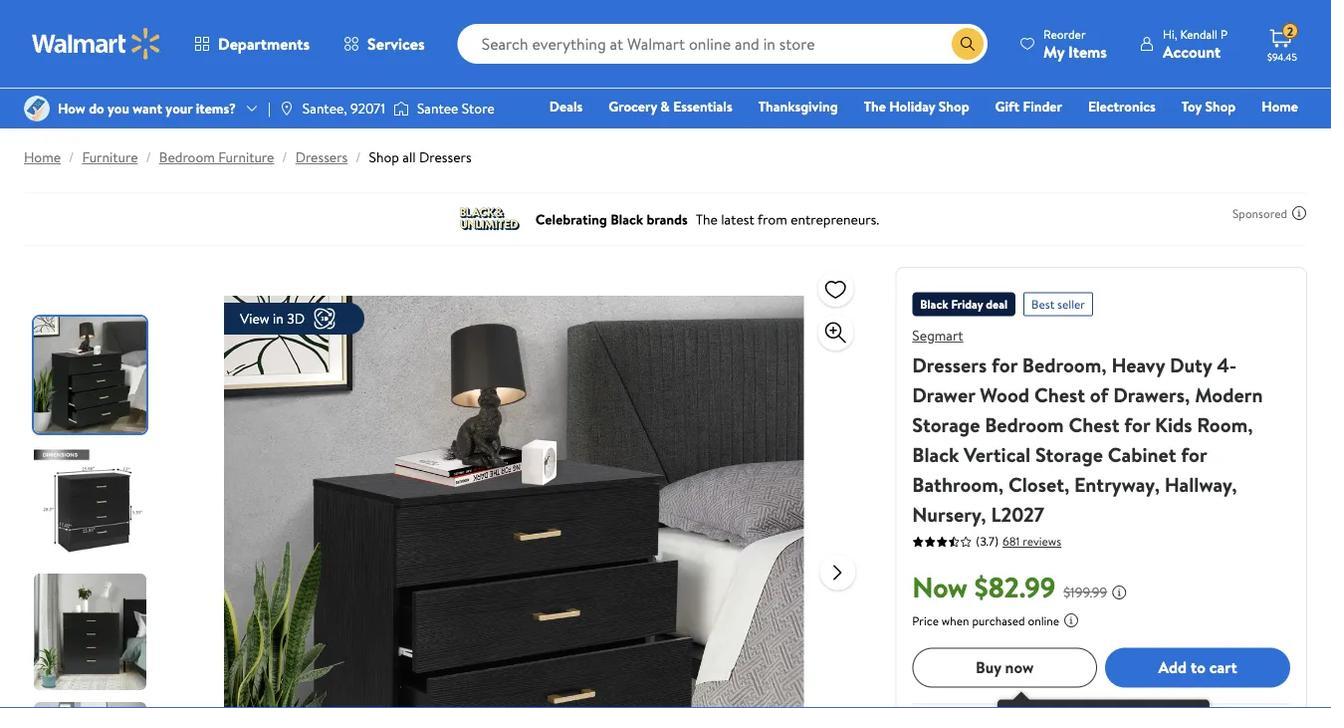 Task type: locate. For each thing, give the bounding box(es) containing it.
santee
[[417, 99, 459, 118]]

shop right toy
[[1206, 97, 1237, 116]]

dressers right all
[[419, 147, 472, 167]]

1 / from the left
[[69, 147, 74, 167]]

1 vertical spatial bedroom
[[985, 410, 1065, 438]]

/ left dressers link
[[282, 147, 288, 167]]

2 horizontal spatial  image
[[393, 99, 409, 119]]

the holiday shop
[[864, 97, 970, 116]]

toy
[[1182, 97, 1203, 116]]

essentials
[[674, 97, 733, 116]]

bedroom furniture link
[[159, 147, 274, 167]]

gift
[[996, 97, 1020, 116]]

all
[[403, 147, 416, 167]]

2 horizontal spatial dressers
[[913, 351, 988, 379]]

hi, kendall p account
[[1164, 25, 1228, 62]]

0 horizontal spatial  image
[[24, 96, 50, 122]]

chest down "bedroom,"
[[1035, 381, 1086, 408]]

how do you want your items?
[[58, 99, 236, 118]]

fashion link
[[989, 124, 1053, 145]]

bedroom,
[[1023, 351, 1107, 379]]

 image left 'how'
[[24, 96, 50, 122]]

furniture down you
[[82, 147, 138, 167]]

room,
[[1198, 410, 1254, 438]]

black friday deal
[[921, 296, 1008, 313]]

view in 3d
[[240, 309, 305, 328]]

reorder my items
[[1044, 25, 1108, 62]]

681
[[1003, 533, 1020, 550]]

drawers,
[[1114, 381, 1191, 408]]

Search search field
[[458, 24, 988, 64]]

/ right dressers link
[[356, 147, 361, 167]]

 image
[[24, 96, 50, 122], [393, 99, 409, 119], [279, 101, 295, 117]]

home link up walmart+
[[1254, 96, 1308, 117]]

1 vertical spatial black
[[913, 440, 960, 468]]

black inside segmart dressers for bedroom, heavy duty 4- drawer wood chest of drawers, modern storage bedroom chest for kids room, black vertical storage cabinet for bathroom, closet, entryway, hallway, nursery, l2027
[[913, 440, 960, 468]]

chest down of
[[1069, 410, 1120, 438]]

cabinet
[[1109, 440, 1177, 468]]

p
[[1221, 25, 1228, 42]]

/ left furniture link
[[69, 147, 74, 167]]

home up walmart+
[[1262, 97, 1299, 116]]

segmart link
[[913, 326, 964, 345]]

storage down 'drawer'
[[913, 410, 981, 438]]

deals link
[[541, 96, 592, 117]]

account
[[1164, 40, 1222, 62]]

modern
[[1196, 381, 1264, 408]]

black up the segmart link
[[921, 296, 949, 313]]

4 / from the left
[[356, 147, 361, 167]]

0 vertical spatial chest
[[1035, 381, 1086, 408]]

0 vertical spatial home link
[[1254, 96, 1308, 117]]

2
[[1288, 23, 1294, 40]]

home link down 'how'
[[24, 147, 61, 167]]

vertical
[[964, 440, 1031, 468]]

how
[[58, 99, 85, 118]]

furniture down |
[[218, 147, 274, 167]]

dressers for bedroom, heavy duty 4-drawer wood chest of drawers, modern storage bedroom chest for kids room, black vertical storage cabinet for bathroom, closet, entryway, hallway, nursery, l2027 - image 2 of 10 image
[[34, 445, 150, 562]]

sponsored
[[1233, 205, 1288, 222]]

1 vertical spatial home
[[24, 147, 61, 167]]

dressers up 'drawer'
[[913, 351, 988, 379]]

cart
[[1210, 657, 1238, 678]]

0 horizontal spatial furniture
[[82, 147, 138, 167]]

deal
[[987, 296, 1008, 313]]

0 horizontal spatial storage
[[913, 410, 981, 438]]

1 horizontal spatial storage
[[1036, 440, 1104, 468]]

items
[[1069, 40, 1108, 62]]

bedroom inside segmart dressers for bedroom, heavy duty 4- drawer wood chest of drawers, modern storage bedroom chest for kids room, black vertical storage cabinet for bathroom, closet, entryway, hallway, nursery, l2027
[[985, 410, 1065, 438]]

departments
[[218, 33, 310, 55]]

kendall
[[1181, 25, 1218, 42]]

shop inside 'link'
[[939, 97, 970, 116]]

storage
[[913, 410, 981, 438], [1036, 440, 1104, 468]]

dressers down santee,
[[296, 147, 348, 167]]

1 horizontal spatial shop
[[939, 97, 970, 116]]

1 horizontal spatial home
[[1262, 97, 1299, 116]]

0 horizontal spatial dressers
[[296, 147, 348, 167]]

 image right |
[[279, 101, 295, 117]]

clear search field text image
[[929, 36, 944, 52]]

1 horizontal spatial  image
[[279, 101, 295, 117]]

0 vertical spatial for
[[992, 351, 1018, 379]]

0 horizontal spatial bedroom
[[159, 147, 215, 167]]

/ right furniture link
[[146, 147, 151, 167]]

92071
[[351, 99, 385, 118]]

dressers for bedroom, heavy duty 4-drawer wood chest of drawers, modern storage bedroom chest for kids room, black vertical storage cabinet for bathroom, closet, entryway, hallway, nursery, l2027 image
[[224, 267, 804, 708]]

segmart dressers for bedroom, heavy duty 4- drawer wood chest of drawers, modern storage bedroom chest for kids room, black vertical storage cabinet for bathroom, closet, entryway, hallway, nursery, l2027
[[913, 326, 1264, 528]]

hallway,
[[1165, 470, 1238, 498]]

0 vertical spatial bedroom
[[159, 147, 215, 167]]

0 horizontal spatial home
[[24, 147, 61, 167]]

santee, 92071
[[303, 99, 385, 118]]

 image right 92071
[[393, 99, 409, 119]]

santee,
[[303, 99, 347, 118]]

next media item image
[[826, 560, 850, 584]]

storage up the closet,
[[1036, 440, 1104, 468]]

home
[[1262, 97, 1299, 116], [24, 147, 61, 167]]

0 horizontal spatial for
[[992, 351, 1018, 379]]

services
[[368, 33, 425, 55]]

for up wood
[[992, 351, 1018, 379]]

buy now
[[976, 657, 1034, 678]]

of
[[1091, 381, 1109, 408]]

1 vertical spatial home link
[[24, 147, 61, 167]]

holiday
[[890, 97, 936, 116]]

entryway,
[[1075, 470, 1161, 498]]

now $82.99
[[913, 567, 1056, 606]]

bedroom down your
[[159, 147, 215, 167]]

dressers for bedroom, heavy duty 4-drawer wood chest of drawers, modern storage bedroom chest for kids room, black vertical storage cabinet for bathroom, closet, entryway, hallway, nursery, l2027 - image 4 of 10 image
[[34, 702, 150, 708]]

toy shop
[[1182, 97, 1237, 116]]

/
[[69, 147, 74, 167], [146, 147, 151, 167], [282, 147, 288, 167], [356, 147, 361, 167]]

do
[[89, 99, 104, 118]]

1 horizontal spatial bedroom
[[985, 410, 1065, 438]]

shop left all
[[369, 147, 399, 167]]

shop right holiday
[[939, 97, 970, 116]]

furniture
[[82, 147, 138, 167], [218, 147, 274, 167]]

now
[[913, 567, 968, 606]]

4-
[[1218, 351, 1238, 379]]

the
[[864, 97, 887, 116]]

the holiday shop link
[[855, 96, 979, 117]]

hi,
[[1164, 25, 1178, 42]]

1 horizontal spatial furniture
[[218, 147, 274, 167]]

home down 'how'
[[24, 147, 61, 167]]

for up hallway,
[[1182, 440, 1208, 468]]

 image for santee store
[[393, 99, 409, 119]]

$94.45
[[1268, 50, 1298, 63]]

kids
[[1156, 410, 1193, 438]]

0 horizontal spatial home link
[[24, 147, 61, 167]]

bedroom down wood
[[985, 410, 1065, 438]]

2 vertical spatial for
[[1182, 440, 1208, 468]]

view
[[240, 309, 270, 328]]

home inside home fashion
[[1262, 97, 1299, 116]]

purchased
[[973, 612, 1026, 629]]

to
[[1191, 657, 1206, 678]]

legal information image
[[1064, 612, 1080, 628]]

0 vertical spatial storage
[[913, 410, 981, 438]]

when
[[942, 612, 970, 629]]

closet,
[[1009, 470, 1070, 498]]

add to cart
[[1159, 657, 1238, 678]]

1 horizontal spatial for
[[1125, 410, 1151, 438]]

bedroom
[[159, 147, 215, 167], [985, 410, 1065, 438]]

2 furniture from the left
[[218, 147, 274, 167]]

add to cart button
[[1106, 648, 1291, 688]]

for up the cabinet
[[1125, 410, 1151, 438]]

fashion
[[998, 125, 1044, 144]]

1 horizontal spatial dressers
[[419, 147, 472, 167]]

&
[[661, 97, 670, 116]]

home fashion
[[998, 97, 1299, 144]]

0 vertical spatial home
[[1262, 97, 1299, 116]]

black up bathroom,
[[913, 440, 960, 468]]



Task type: vqa. For each thing, say whether or not it's contained in the screenshot.
Gifting made easy image
no



Task type: describe. For each thing, give the bounding box(es) containing it.
grocery & essentials link
[[600, 96, 742, 117]]

segmart
[[913, 326, 964, 345]]

deals
[[550, 97, 583, 116]]

home / furniture / bedroom furniture / dressers / shop all dressers
[[24, 147, 472, 167]]

one
[[1146, 125, 1176, 144]]

dressers inside segmart dressers for bedroom, heavy duty 4- drawer wood chest of drawers, modern storage bedroom chest for kids room, black vertical storage cabinet for bathroom, closet, entryway, hallway, nursery, l2027
[[913, 351, 988, 379]]

home for home / furniture / bedroom furniture / dressers / shop all dressers
[[24, 147, 61, 167]]

heavy
[[1112, 351, 1166, 379]]

home for home fashion
[[1262, 97, 1299, 116]]

furniture link
[[82, 147, 138, 167]]

 image for how do you want your items?
[[24, 96, 50, 122]]

drawer
[[913, 381, 976, 408]]

(3.7)
[[977, 533, 999, 550]]

search icon image
[[960, 36, 976, 52]]

2 / from the left
[[146, 147, 151, 167]]

add
[[1159, 657, 1188, 678]]

reviews
[[1023, 533, 1062, 550]]

buy
[[976, 657, 1002, 678]]

registry
[[1070, 125, 1120, 144]]

1 vertical spatial for
[[1125, 410, 1151, 438]]

1 vertical spatial chest
[[1069, 410, 1120, 438]]

nursery,
[[913, 500, 987, 528]]

now
[[1006, 657, 1034, 678]]

ad disclaimer and feedback for skylinedisplayad image
[[1292, 205, 1308, 221]]

dressers for bedroom, heavy duty 4-drawer wood chest of drawers, modern storage bedroom chest for kids room, black vertical storage cabinet for bathroom, closet, entryway, hallway, nursery, l2027 - image 3 of 10 image
[[34, 574, 150, 690]]

2 horizontal spatial shop
[[1206, 97, 1237, 116]]

 image for santee, 92071
[[279, 101, 295, 117]]

finder
[[1023, 97, 1063, 116]]

you
[[108, 99, 129, 118]]

services button
[[327, 20, 442, 68]]

1 furniture from the left
[[82, 147, 138, 167]]

walmart image
[[32, 28, 161, 60]]

santee store
[[417, 99, 495, 118]]

thanksgiving
[[759, 97, 839, 116]]

online
[[1029, 612, 1060, 629]]

$82.99
[[975, 567, 1056, 606]]

thanksgiving link
[[750, 96, 847, 117]]

2 horizontal spatial for
[[1182, 440, 1208, 468]]

seller
[[1058, 296, 1086, 313]]

best
[[1032, 296, 1055, 313]]

reorder
[[1044, 25, 1086, 42]]

debit
[[1180, 125, 1214, 144]]

electronics
[[1089, 97, 1156, 116]]

walmart+
[[1240, 125, 1299, 144]]

3 / from the left
[[282, 147, 288, 167]]

add to favorites list, dressers for bedroom, heavy duty 4-drawer wood chest of drawers, modern storage bedroom chest for kids room, black vertical storage cabinet for bathroom, closet, entryway, hallway, nursery, l2027 image
[[824, 276, 848, 301]]

walmart+ link
[[1231, 124, 1308, 145]]

$199.99
[[1064, 582, 1108, 602]]

one debit link
[[1137, 124, 1223, 145]]

store
[[462, 99, 495, 118]]

duty
[[1170, 351, 1213, 379]]

best seller
[[1032, 296, 1086, 313]]

buy now button
[[913, 648, 1098, 688]]

0 vertical spatial black
[[921, 296, 949, 313]]

learn more about strikethrough prices image
[[1112, 584, 1128, 600]]

dressers for bedroom, heavy duty 4-drawer wood chest of drawers, modern storage bedroom chest for kids room, black vertical storage cabinet for bathroom, closet, entryway, hallway, nursery, l2027 - image 1 of 10 image
[[34, 317, 150, 433]]

grocery
[[609, 97, 658, 116]]

departments button
[[177, 20, 327, 68]]

bathroom,
[[913, 470, 1004, 498]]

grocery & essentials
[[609, 97, 733, 116]]

price when purchased online
[[913, 612, 1060, 629]]

Walmart Site-Wide search field
[[458, 24, 988, 64]]

681 reviews link
[[999, 533, 1062, 550]]

your
[[166, 99, 193, 118]]

shop all dressers link
[[369, 147, 472, 167]]

|
[[268, 99, 271, 118]]

1 vertical spatial storage
[[1036, 440, 1104, 468]]

dressers link
[[296, 147, 348, 167]]

friday
[[952, 296, 984, 313]]

view in 3d button
[[224, 303, 365, 335]]

registry link
[[1061, 124, 1129, 145]]

0 horizontal spatial shop
[[369, 147, 399, 167]]

l2027
[[992, 500, 1045, 528]]

one debit
[[1146, 125, 1214, 144]]

1 horizontal spatial home link
[[1254, 96, 1308, 117]]

gift finder link
[[987, 96, 1072, 117]]

price
[[913, 612, 939, 629]]

items?
[[196, 99, 236, 118]]

my
[[1044, 40, 1065, 62]]

want
[[133, 99, 162, 118]]

zoom image modal image
[[824, 321, 848, 345]]



